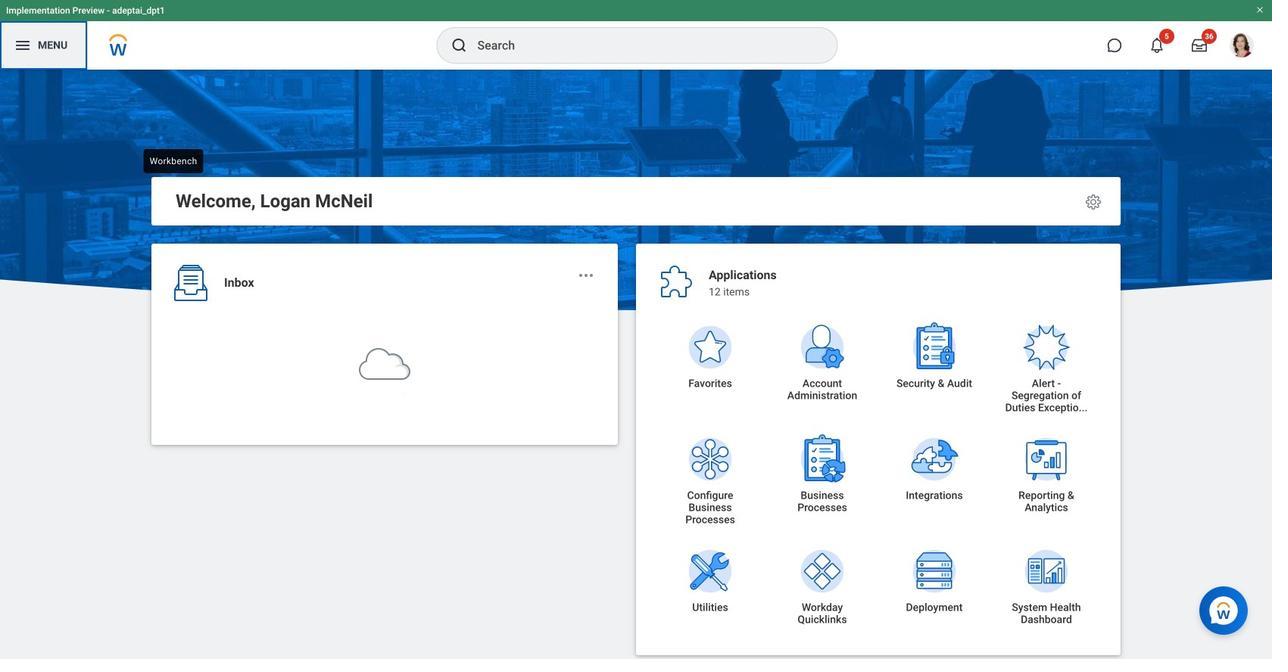 Task type: describe. For each thing, give the bounding box(es) containing it.
search image
[[450, 36, 469, 55]]

close environment banner image
[[1256, 5, 1265, 14]]

notifications large image
[[1150, 38, 1165, 53]]

justify image
[[14, 36, 32, 55]]

inbox large image
[[1193, 38, 1208, 53]]

profile logan mcneil image
[[1231, 33, 1255, 61]]



Task type: locate. For each thing, give the bounding box(es) containing it.
banner
[[0, 0, 1273, 70]]

related actions image
[[577, 267, 596, 285]]

configure applications image
[[1085, 193, 1103, 211]]

Search Workday  search field
[[478, 29, 807, 62]]



Task type: vqa. For each thing, say whether or not it's contained in the screenshot.
Configure Applications icon at top
yes



